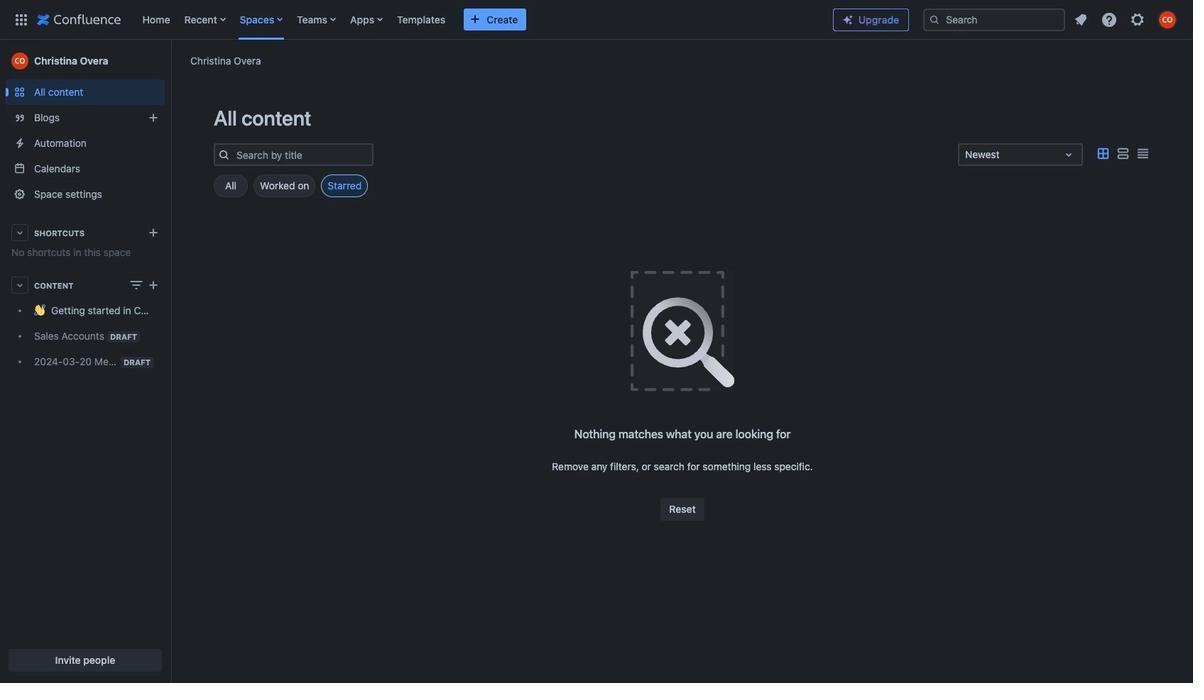 Task type: vqa. For each thing, say whether or not it's contained in the screenshot.
Collapse sidebar "icon"
yes



Task type: locate. For each thing, give the bounding box(es) containing it.
None search field
[[923, 8, 1065, 31]]

tree inside space element
[[6, 298, 165, 375]]

banner
[[0, 0, 1193, 43]]

create image
[[145, 277, 162, 294]]

appswitcher icon image
[[13, 11, 30, 28]]

list image
[[1114, 145, 1131, 162]]

change view image
[[128, 277, 145, 294]]

search image
[[929, 14, 940, 25]]

tree
[[6, 298, 165, 375]]

premium image
[[842, 14, 854, 26]]

Search by title field
[[232, 145, 372, 165]]

settings icon image
[[1129, 11, 1146, 28]]

1 horizontal spatial list
[[1068, 7, 1185, 32]]

list
[[135, 0, 822, 39], [1068, 7, 1185, 32]]

confluence image
[[37, 11, 121, 28], [37, 11, 121, 28]]

None text field
[[965, 148, 968, 162]]

open image
[[1060, 146, 1077, 163]]

list for premium image
[[1068, 7, 1185, 32]]

create a blog image
[[145, 109, 162, 126]]

0 horizontal spatial list
[[135, 0, 822, 39]]

add shortcut image
[[145, 224, 162, 241]]



Task type: describe. For each thing, give the bounding box(es) containing it.
help icon image
[[1101, 11, 1118, 28]]

cards image
[[1094, 145, 1111, 162]]

notification icon image
[[1072, 11, 1089, 28]]

Search field
[[923, 8, 1065, 31]]

list for appswitcher icon
[[135, 0, 822, 39]]

collapse sidebar image
[[155, 47, 186, 75]]

global element
[[9, 0, 822, 39]]

compact list image
[[1134, 145, 1151, 162]]

space element
[[0, 40, 170, 684]]



